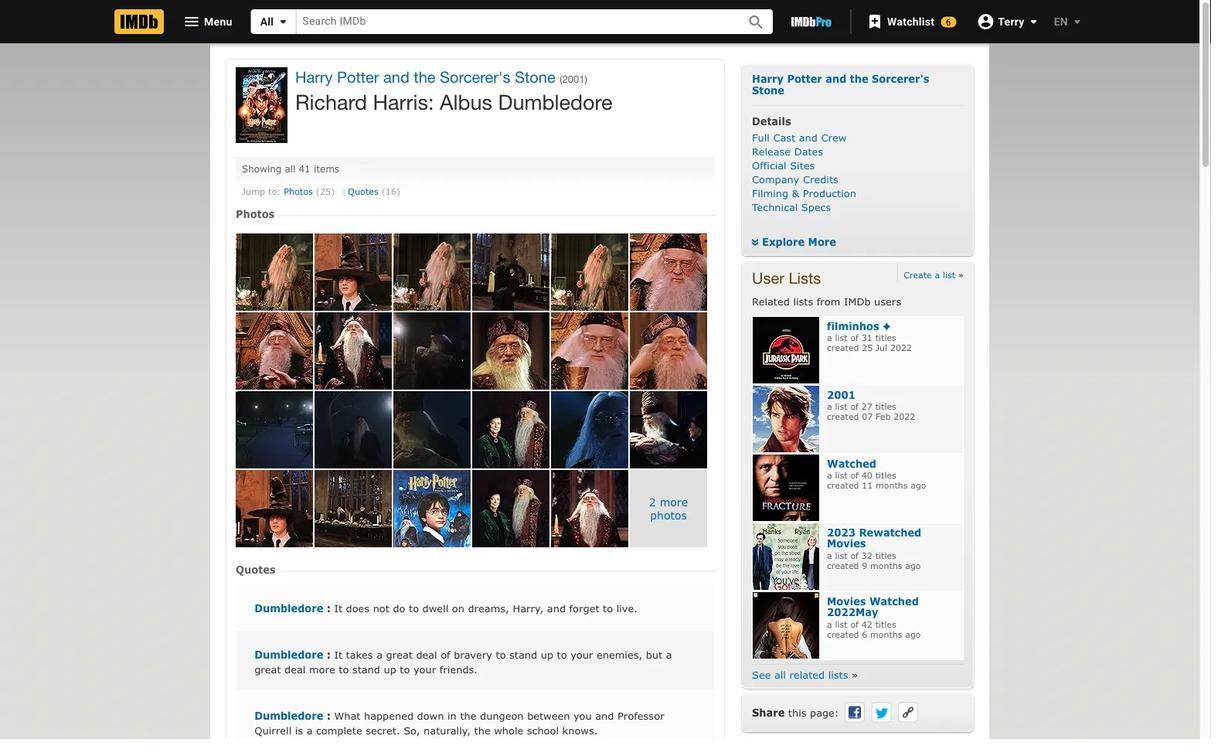 Task type: vqa. For each thing, say whether or not it's contained in the screenshot.


Task type: describe. For each thing, give the bounding box(es) containing it.
all button
[[251, 9, 296, 34]]

and inside details full cast and crew release dates official sites company credits filming & production technical specs
[[799, 131, 818, 143]]

dumbledore : for what happened down in the dungeon between you and professor quirrell is a complete secret. so, naturally, the whole school knows.
[[255, 710, 334, 722]]

dumbledore link for it takes a great deal of bravery to stand up to your enemies, but a great deal more to stand up to your friends.
[[255, 649, 327, 661]]

07 feb 2022
[[862, 411, 916, 422]]

list inside the 2023 rewatched movies a list of 32 titles created 9 months ago
[[835, 551, 848, 561]]

release dates link
[[752, 145, 824, 157]]

the inside harry potter and the sorcerer's stone
[[850, 72, 869, 84]]

knows.
[[562, 724, 598, 736]]

sites
[[790, 159, 815, 171]]

2 more photos
[[649, 496, 688, 521]]

official sites link
[[752, 159, 815, 171]]

titles inside the 2023 rewatched movies a list of 32 titles created 9 months ago
[[876, 551, 897, 561]]

watched inside watched a list of 40 titles created 11 months ago
[[827, 457, 877, 469]]

so,
[[404, 724, 420, 736]]

a right "but"
[[666, 649, 672, 661]]

movies watched 2022may link
[[827, 595, 919, 618]]

to:
[[268, 185, 281, 196]]

titles inside "filminhos ✦ a list of 31 titles created 25 jul 2022"
[[876, 333, 897, 343]]

a inside watched a list of 40 titles created 11 months ago
[[827, 470, 832, 481]]

between
[[527, 710, 570, 722]]

account circle image
[[977, 12, 995, 31]]

richard harris stars as headmaster dumbledore image
[[551, 233, 629, 311]]

and left forget
[[547, 602, 566, 614]]

list inside "filminhos ✦ a list of 31 titles created 25 jul 2022"
[[835, 333, 848, 343]]

harry for harry potter and the sorcerer's stone (2001) richard harris: albus dumbledore
[[295, 68, 333, 86]]

showing
[[242, 163, 282, 174]]

photos for photos
[[236, 208, 278, 220]]

2
[[649, 496, 656, 509]]

richard
[[295, 90, 367, 114]]

2022may
[[827, 606, 879, 618]]

harry for harry potter and the sorcerer's stone
[[752, 72, 784, 84]]

42
[[862, 619, 873, 630]]

release
[[752, 145, 791, 157]]

list image image for 2023 rewatched movies
[[753, 523, 820, 590]]

arrow drop down image inside terry button
[[1025, 12, 1044, 31]]

a inside 2001 a list of 27 titles created 07 feb 2022
[[827, 401, 832, 412]]

to up happened
[[400, 663, 410, 675]]

share
[[752, 706, 785, 718]]

sorcerer's for harry potter and the sorcerer's stone
[[872, 72, 930, 84]]

titles inside watched a list of 40 titles created 11 months ago
[[876, 470, 897, 481]]

related
[[752, 295, 790, 307]]

31
[[862, 333, 873, 343]]

created inside watched a list of 40 titles created 11 months ago
[[827, 480, 859, 490]]

submit search image
[[747, 13, 766, 32]]

en
[[1054, 15, 1069, 28]]

enemies,
[[597, 649, 643, 661]]

full
[[752, 131, 770, 143]]

6 months ago
[[862, 629, 921, 640]]

filminhos ✦ link
[[827, 320, 891, 331]]

2023
[[827, 526, 856, 538]]

1 horizontal spatial your
[[571, 649, 593, 661]]

it takes a great deal of bravery to stand up to your enemies, but a great deal more to stand up to your friends.
[[255, 649, 672, 675]]

filming
[[752, 187, 789, 199]]

related lists from imdb users
[[752, 295, 902, 307]]

home image
[[114, 9, 164, 34]]

all for related
[[775, 668, 786, 680]]

: for it
[[327, 649, 331, 661]]

(2001)
[[560, 73, 588, 85]]

quotes (16)
[[348, 185, 401, 196]]

list inside movies watched 2022may a list of 42 titles created 6 months ago
[[835, 619, 848, 630]]

to left enemies,
[[557, 649, 567, 661]]

alan rickman, robbie coltrane, warwick davis, richard harris, ian hart, maggie smith, and zoë wanamaker in harry potter and the sorcerer's stone (2001) image
[[315, 470, 392, 547]]

in
[[448, 710, 457, 722]]

full cast and crew link
[[752, 131, 847, 143]]

happened
[[364, 710, 414, 722]]

0 horizontal spatial deal
[[285, 663, 306, 675]]

create
[[904, 269, 932, 280]]

dungeon
[[480, 710, 524, 722]]

1 horizontal spatial lists
[[829, 668, 849, 680]]

2 more photos link
[[630, 470, 707, 547]]

lists
[[789, 269, 821, 287]]

25 jul 2022
[[862, 342, 912, 353]]

27
[[862, 401, 873, 412]]

1 horizontal spatial harry potter and the sorcerer's stone link
[[752, 72, 930, 96]]

movies inside movies watched 2022may a list of 42 titles created 6 months ago
[[827, 595, 866, 607]]

list image image for filminhos ✦
[[753, 317, 820, 383]]

to right do
[[409, 602, 419, 614]]

list image image for movies watched 2022may
[[753, 592, 820, 659]]

items
[[314, 163, 339, 174]]

of inside it takes a great deal of bravery to stand up to your enemies, but a great deal more to stand up to your friends.
[[441, 649, 451, 661]]

richard harris as professor dumbledore image
[[394, 233, 471, 311]]

1 horizontal spatial deal
[[416, 649, 437, 661]]

none field inside all search field
[[296, 10, 730, 34]]

1 : from the top
[[327, 602, 331, 614]]

create a list »
[[904, 269, 964, 280]]

production
[[803, 187, 857, 199]]

to down takes
[[339, 663, 349, 675]]

✦
[[883, 320, 891, 331]]

see
[[752, 668, 771, 680]]

dates
[[795, 145, 824, 157]]

technical
[[752, 201, 798, 213]]

0 vertical spatial »
[[959, 269, 964, 280]]

crew
[[821, 131, 847, 143]]

a right takes
[[377, 649, 383, 661]]

arrow drop down image for all
[[274, 12, 293, 31]]

2001 link
[[827, 388, 856, 400]]

1 horizontal spatial up
[[541, 649, 554, 661]]

created inside movies watched 2022may a list of 42 titles created 6 months ago
[[827, 629, 859, 640]]

watched a list of 40 titles created 11 months ago
[[827, 457, 927, 490]]

40
[[862, 470, 873, 481]]

terry button
[[969, 8, 1044, 35]]

menu
[[204, 15, 232, 28]]

showing all 41 items
[[242, 163, 339, 174]]

list right create
[[943, 269, 956, 280]]

more inside it takes a great deal of bravery to stand up to your enemies, but a great deal more to stand up to your friends.
[[309, 663, 335, 675]]

specs
[[802, 201, 831, 213]]

bravery
[[454, 649, 492, 661]]

harry potter and the sorcerer's stone (2001) richard harris: albus dumbledore
[[295, 68, 613, 114]]

a inside the 2023 rewatched movies a list of 32 titles created 9 months ago
[[827, 551, 832, 561]]

from
[[817, 295, 841, 307]]

a inside "filminhos ✦ a list of 31 titles created 25 jul 2022"
[[827, 333, 832, 343]]

school
[[527, 724, 559, 736]]

harris:
[[373, 90, 434, 114]]

list inside watched a list of 40 titles created 11 months ago
[[835, 470, 848, 481]]

official
[[752, 159, 787, 171]]

to left the live.
[[603, 602, 613, 614]]

jump
[[242, 185, 265, 196]]

photos link
[[284, 185, 313, 196]]

2001 a list of 27 titles created 07 feb 2022
[[827, 388, 916, 422]]

: for what
[[327, 710, 331, 722]]

do
[[393, 602, 405, 614]]

1 horizontal spatial great
[[386, 649, 413, 661]]

photos for photos (25)
[[284, 185, 313, 196]]

all for 41
[[285, 163, 296, 174]]



Task type: locate. For each thing, give the bounding box(es) containing it.
it left takes
[[334, 649, 343, 661]]

live.
[[617, 602, 638, 614]]

of left 40
[[851, 470, 859, 481]]

titles right 40
[[876, 470, 897, 481]]

3 list image image from the top
[[753, 454, 820, 521]]

stand
[[510, 649, 537, 661], [352, 663, 380, 675]]

potter up richard
[[337, 68, 379, 86]]

technical specs link
[[752, 201, 831, 213]]

1 vertical spatial dumbledore link
[[255, 649, 327, 661]]

harry potter and the sorcerer's stone link up crew
[[752, 72, 930, 96]]

1 horizontal spatial alan rickman, richard harris, ian hart, leslie phillips, daniel radcliffe, and zoë wanamaker in harry potter and the sorcerer's stone (2001) image
[[315, 233, 392, 311]]

of inside 2001 a list of 27 titles created 07 feb 2022
[[851, 401, 859, 412]]

quotes for quotes
[[236, 564, 279, 576]]

2 vertical spatial dumbledore link
[[255, 710, 327, 722]]

and right you
[[596, 710, 614, 722]]

but
[[646, 649, 663, 661]]

0 vertical spatial it
[[334, 602, 343, 614]]

1 horizontal spatial stand
[[510, 649, 537, 661]]

1 dumbledore : from the top
[[255, 649, 334, 661]]

list down 2022may
[[835, 619, 848, 630]]

1 list image image from the top
[[753, 317, 820, 383]]

1 titles from the top
[[876, 333, 897, 343]]

lists right related
[[829, 668, 849, 680]]

a down 2001
[[827, 401, 832, 412]]

stone for harry potter and the sorcerer's stone (2001) richard harris: albus dumbledore
[[515, 68, 556, 86]]

2 created from the top
[[827, 411, 859, 422]]

a down 2022may
[[827, 619, 832, 630]]

watched up 6 months ago
[[870, 595, 919, 607]]

list image image left 2001
[[753, 386, 820, 452]]

potter up details
[[787, 72, 822, 84]]

9 months ago
[[862, 560, 921, 571]]

stone up details
[[752, 84, 785, 96]]

None field
[[296, 10, 730, 34]]

1 horizontal spatial more
[[660, 496, 688, 509]]

1 vertical spatial alan rickman, richard harris, ian hart, leslie phillips, daniel radcliffe, and zoë wanamaker in harry potter and the sorcerer's stone (2001) image
[[236, 470, 313, 547]]

1 it from the top
[[334, 602, 343, 614]]

potter inside harry potter and the sorcerer's stone
[[787, 72, 822, 84]]

stand down the harry,
[[510, 649, 537, 661]]

menu image
[[182, 12, 201, 31]]

the down dungeon
[[474, 724, 491, 736]]

1 vertical spatial »
[[852, 668, 859, 680]]

you
[[574, 710, 592, 722]]

0 horizontal spatial stand
[[352, 663, 380, 675]]

1 horizontal spatial harry
[[752, 72, 784, 84]]

1 vertical spatial more
[[309, 663, 335, 675]]

friends.
[[440, 663, 478, 675]]

0 horizontal spatial your
[[414, 663, 436, 675]]

created down filminhos
[[827, 342, 859, 353]]

dumbledore :
[[255, 649, 334, 661], [255, 710, 334, 722]]

watched inside movies watched 2022may a list of 42 titles created 6 months ago
[[870, 595, 919, 607]]

3 created from the top
[[827, 480, 859, 490]]

1 vertical spatial deal
[[285, 663, 306, 675]]

richard harris, maggie smith, and saunders triplets in harry potter and the sorcerer's stone (2001) image
[[630, 391, 707, 468]]

(16)
[[382, 185, 401, 196]]

2 vertical spatial :
[[327, 710, 331, 722]]

created left the '32'
[[827, 560, 859, 571]]

quotes
[[348, 185, 379, 196], [236, 564, 279, 576]]

0 horizontal spatial »
[[852, 668, 859, 680]]

more inside 2 more photos
[[660, 496, 688, 509]]

richard harris and maggie smith in harry potter and the sorcerer's stone (2001) image
[[394, 312, 471, 389], [394, 391, 471, 468], [472, 391, 550, 468], [472, 470, 550, 547]]

1 horizontal spatial stone
[[752, 84, 785, 96]]

menu button
[[170, 9, 245, 34]]

watchlist image
[[866, 12, 885, 31]]

titles inside 2001 a list of 27 titles created 07 feb 2022
[[876, 401, 897, 412]]

harry potter and the sorcerer's stone
[[752, 72, 930, 96]]

explore more
[[762, 235, 836, 247]]

1 vertical spatial it
[[334, 649, 343, 661]]

1 dumbledore link from the top
[[255, 602, 327, 614]]

list down the watched link at the right bottom of page
[[835, 470, 848, 481]]

potter
[[337, 68, 379, 86], [787, 72, 822, 84]]

harry potter and the sorcerer's stone (2001) poster image
[[236, 67, 288, 143]]

4 created from the top
[[827, 560, 859, 571]]

and up harris:
[[384, 68, 410, 86]]

a right is on the left bottom
[[307, 724, 313, 736]]

alan rickman, richard harris, ian hart, leslie phillips, daniel radcliffe, and zoë wanamaker in harry potter and the sorcerer's stone (2001) image
[[315, 233, 392, 311], [236, 470, 313, 547]]

3 dumbledore link from the top
[[255, 710, 327, 722]]

a down filminhos
[[827, 333, 832, 343]]

0 horizontal spatial all
[[285, 163, 296, 174]]

great right takes
[[386, 649, 413, 661]]

0 vertical spatial more
[[660, 496, 688, 509]]

list image image up see all related lists link
[[753, 592, 820, 659]]

0 horizontal spatial harry
[[295, 68, 333, 86]]

up up happened
[[384, 663, 396, 675]]

a right create
[[935, 269, 940, 280]]

more
[[660, 496, 688, 509], [309, 663, 335, 675]]

stand down takes
[[352, 663, 380, 675]]

dumbledore left takes
[[255, 649, 323, 661]]

of inside watched a list of 40 titles created 11 months ago
[[851, 470, 859, 481]]

is
[[295, 724, 303, 736]]

created inside "filminhos ✦ a list of 31 titles created 25 jul 2022"
[[827, 342, 859, 353]]

company credits link
[[752, 173, 839, 185]]

2023 rewatched movies a list of 32 titles created 9 months ago
[[827, 526, 922, 571]]

of inside "filminhos ✦ a list of 31 titles created 25 jul 2022"
[[851, 333, 859, 343]]

stone left the (2001)
[[515, 68, 556, 86]]

watchlist
[[888, 15, 935, 28]]

credits
[[803, 173, 839, 185]]

0 vertical spatial :
[[327, 602, 331, 614]]

great
[[386, 649, 413, 661], [255, 663, 281, 675]]

list
[[943, 269, 956, 280], [835, 333, 848, 343], [835, 401, 848, 412], [835, 470, 848, 481], [835, 551, 848, 561], [835, 619, 848, 630]]

1 horizontal spatial arrow drop down image
[[1025, 12, 1044, 31]]

arrow drop down image right menu
[[274, 12, 293, 31]]

it left does
[[334, 602, 343, 614]]

harry,
[[513, 602, 544, 614]]

of left 27
[[851, 401, 859, 412]]

0 horizontal spatial sorcerer's
[[440, 68, 511, 86]]

stone inside harry potter and the sorcerer's stone (2001) richard harris: albus dumbledore
[[515, 68, 556, 86]]

1 vertical spatial your
[[414, 663, 436, 675]]

:
[[327, 602, 331, 614], [327, 649, 331, 661], [327, 710, 331, 722]]

and
[[384, 68, 410, 86], [826, 72, 847, 84], [799, 131, 818, 143], [547, 602, 566, 614], [596, 710, 614, 722]]

(25)
[[316, 185, 335, 196]]

photos (25)
[[284, 185, 338, 196]]

details full cast and crew release dates official sites company credits filming & production technical specs
[[752, 115, 857, 213]]

quotes link
[[348, 185, 379, 196]]

0 horizontal spatial up
[[384, 663, 396, 675]]

created down 2022may
[[827, 629, 859, 640]]

1 horizontal spatial potter
[[787, 72, 822, 84]]

0 horizontal spatial harry potter and the sorcerer's stone link
[[295, 68, 556, 86]]

up down the harry,
[[541, 649, 554, 661]]

and inside harry potter and the sorcerer's stone
[[826, 72, 847, 84]]

1 vertical spatial movies
[[827, 595, 866, 607]]

titles right 42
[[876, 619, 897, 630]]

» right create a list link
[[959, 269, 964, 280]]

0 horizontal spatial alan rickman, richard harris, ian hart, leslie phillips, daniel radcliffe, and zoë wanamaker in harry potter and the sorcerer's stone (2001) image
[[236, 470, 313, 547]]

arrow drop down image left "en"
[[1025, 12, 1044, 31]]

see all related lists link
[[752, 668, 849, 680]]

all right see
[[775, 668, 786, 680]]

the right in
[[460, 710, 477, 722]]

sorcerer's inside harry potter and the sorcerer's stone (2001) richard harris: albus dumbledore
[[440, 68, 511, 86]]

0 vertical spatial your
[[571, 649, 593, 661]]

the inside harry potter and the sorcerer's stone (2001) richard harris: albus dumbledore
[[414, 68, 436, 86]]

1 vertical spatial quotes
[[236, 564, 279, 576]]

stone for harry potter and the sorcerer's stone
[[752, 84, 785, 96]]

1 vertical spatial dumbledore :
[[255, 710, 334, 722]]

dumbledore inside harry potter and the sorcerer's stone (2001) richard harris: albus dumbledore
[[498, 90, 613, 114]]

a down 2023
[[827, 551, 832, 561]]

potter for harry potter and the sorcerer's stone
[[787, 72, 822, 84]]

list image image
[[753, 317, 820, 383], [753, 386, 820, 452], [753, 454, 820, 521], [753, 523, 820, 590], [753, 592, 820, 659]]

dumbledore up is on the left bottom
[[255, 710, 323, 722]]

1 vertical spatial stand
[[352, 663, 380, 675]]

harry up details
[[752, 72, 784, 84]]

2 : from the top
[[327, 649, 331, 661]]

movies up 42
[[827, 595, 866, 607]]

the down watchlist image
[[850, 72, 869, 84]]

harry inside harry potter and the sorcerer's stone
[[752, 72, 784, 84]]

»
[[959, 269, 964, 280], [852, 668, 859, 680]]

titles right 27
[[876, 401, 897, 412]]

5 created from the top
[[827, 629, 859, 640]]

dumbledore link for what happened down in the dungeon between you and professor quirrell is a complete secret. so, naturally, the whole school knows.
[[255, 710, 327, 722]]

movies watched 2022may a list of 42 titles created 6 months ago
[[827, 595, 921, 640]]

down
[[417, 710, 444, 722]]

list image image down related
[[753, 317, 820, 383]]

list down filminhos
[[835, 333, 848, 343]]

list image image for watched
[[753, 454, 820, 521]]

photos down jump
[[236, 208, 278, 220]]

dumbledore link for it does not do to dwell on dreams, harry, and forget to live.
[[255, 602, 327, 614]]

explore
[[762, 235, 805, 247]]

list image image for 2001
[[753, 386, 820, 452]]

page:
[[810, 706, 839, 718]]

dumbledore : left takes
[[255, 649, 334, 661]]

: left does
[[327, 602, 331, 614]]

dumbledore link up is on the left bottom
[[255, 710, 327, 722]]

All search field
[[251, 9, 773, 34]]

and inside what happened down in the dungeon between you and professor quirrell is a complete secret. so, naturally, the whole school knows.
[[596, 710, 614, 722]]

all
[[260, 15, 274, 28]]

created inside the 2023 rewatched movies a list of 32 titles created 9 months ago
[[827, 560, 859, 571]]

32
[[862, 551, 873, 561]]

dumbledore link left does
[[255, 602, 327, 614]]

2023 rewatched movies link
[[827, 526, 922, 549]]

0 vertical spatial dumbledore link
[[255, 602, 327, 614]]

en button
[[1042, 8, 1087, 36]]

and up crew
[[826, 72, 847, 84]]

3 : from the top
[[327, 710, 331, 722]]

a down the watched link at the right bottom of page
[[827, 470, 832, 481]]

1 horizontal spatial »
[[959, 269, 964, 280]]

6
[[946, 17, 952, 27]]

5 list image image from the top
[[753, 592, 820, 659]]

not
[[373, 602, 390, 614]]

whole
[[494, 724, 524, 736]]

0 horizontal spatial great
[[255, 663, 281, 675]]

of down filminhos
[[851, 333, 859, 343]]

1 horizontal spatial quotes
[[348, 185, 379, 196]]

sorcerer's up albus
[[440, 68, 511, 86]]

dumbledore
[[498, 90, 613, 114], [255, 602, 323, 614], [255, 649, 323, 661], [255, 710, 323, 722]]

1 horizontal spatial sorcerer's
[[872, 72, 930, 84]]

harry potter and the sorcerer's stone link up harris:
[[295, 68, 556, 86]]

on
[[452, 602, 465, 614]]

does
[[346, 602, 370, 614]]

deal left 'bravery'
[[416, 649, 437, 661]]

movies up the '32'
[[827, 537, 866, 549]]

watched link
[[827, 457, 877, 469]]

dumbledore link left takes
[[255, 649, 327, 661]]

0 horizontal spatial more
[[309, 663, 335, 675]]

details
[[752, 115, 791, 127]]

complete
[[316, 724, 362, 736]]

dumbledore left does
[[255, 602, 323, 614]]

dumbledore down the (2001)
[[498, 90, 613, 114]]

1 vertical spatial photos
[[236, 208, 278, 220]]

0 vertical spatial stand
[[510, 649, 537, 661]]

takes
[[346, 649, 373, 661]]

your left enemies,
[[571, 649, 593, 661]]

0 vertical spatial watched
[[827, 457, 877, 469]]

users
[[875, 295, 902, 307]]

harry potter and the sorcerer's stone link
[[295, 68, 556, 86], [752, 72, 930, 96]]

user lists
[[752, 269, 821, 287]]

Search IMDb text field
[[296, 10, 730, 34]]

of left the '32'
[[851, 551, 859, 561]]

1 vertical spatial all
[[775, 668, 786, 680]]

filminhos
[[827, 320, 880, 331]]

0 vertical spatial quotes
[[348, 185, 379, 196]]

1 vertical spatial lists
[[829, 668, 849, 680]]

5 titles from the top
[[876, 619, 897, 630]]

0 vertical spatial movies
[[827, 537, 866, 549]]

list image image left the watched link at the right bottom of page
[[753, 454, 820, 521]]

0 horizontal spatial potter
[[337, 68, 379, 86]]

2 dumbledore link from the top
[[255, 649, 327, 661]]

stone
[[515, 68, 556, 86], [752, 84, 785, 96]]

0 vertical spatial lists
[[794, 295, 814, 307]]

dumbledore : up is on the left bottom
[[255, 710, 334, 722]]

2 titles from the top
[[876, 401, 897, 412]]

what
[[334, 710, 361, 722]]

sorcerer's for harry potter and the sorcerer's stone (2001) richard harris: albus dumbledore
[[440, 68, 511, 86]]

0 vertical spatial photos
[[284, 185, 313, 196]]

sorcerer's down watchlist
[[872, 72, 930, 84]]

3 titles from the top
[[876, 470, 897, 481]]

1 vertical spatial great
[[255, 663, 281, 675]]

great up quirrell
[[255, 663, 281, 675]]

of up friends.
[[441, 649, 451, 661]]

1 horizontal spatial all
[[775, 668, 786, 680]]

of inside the 2023 rewatched movies a list of 32 titles created 9 months ago
[[851, 551, 859, 561]]

1 horizontal spatial photos
[[284, 185, 313, 196]]

user
[[752, 269, 785, 287]]

create a list link
[[904, 269, 956, 280]]

2 it from the top
[[334, 649, 343, 661]]

: up complete
[[327, 710, 331, 722]]

of
[[851, 333, 859, 343], [851, 401, 859, 412], [851, 470, 859, 481], [851, 551, 859, 561], [851, 619, 859, 630], [441, 649, 451, 661]]

list down 2001
[[835, 401, 848, 412]]

harry inside harry potter and the sorcerer's stone (2001) richard harris: albus dumbledore
[[295, 68, 333, 86]]

list image image left 2023
[[753, 523, 820, 590]]

4 titles from the top
[[876, 551, 897, 561]]

jump to:
[[242, 185, 281, 196]]

a inside what happened down in the dungeon between you and professor quirrell is a complete secret. so, naturally, the whole school knows.
[[307, 724, 313, 736]]

photos
[[650, 508, 687, 521]]

» right related
[[852, 668, 859, 680]]

2 horizontal spatial arrow drop down image
[[1069, 12, 1087, 31]]

imdb
[[844, 295, 871, 307]]

created down the watched link at the right bottom of page
[[827, 480, 859, 490]]

the up harris:
[[414, 68, 436, 86]]

arrow drop down image inside en button
[[1069, 12, 1087, 31]]

rewatched
[[859, 526, 922, 538]]

quotes for quotes (16)
[[348, 185, 379, 196]]

arrow drop down image for en
[[1069, 12, 1087, 31]]

dumbledore : for it takes a great deal of bravery to stand up to your enemies, but a great deal more to stand up to your friends.
[[255, 649, 334, 661]]

0 vertical spatial deal
[[416, 649, 437, 661]]

1 vertical spatial up
[[384, 663, 396, 675]]

arrow drop down image
[[1025, 12, 1044, 31], [274, 12, 293, 31], [1069, 12, 1087, 31]]

of left 42
[[851, 619, 859, 630]]

1 movies from the top
[[827, 537, 866, 549]]

2001
[[827, 388, 856, 400]]

to right 'bravery'
[[496, 649, 506, 661]]

0 vertical spatial great
[[386, 649, 413, 661]]

terry
[[998, 15, 1025, 28]]

11 months ago
[[862, 480, 927, 490]]

richard harris in harry potter and the sorcerer's stone (2001) image
[[236, 233, 313, 311], [630, 233, 707, 311], [236, 312, 313, 389], [315, 312, 392, 389], [472, 312, 550, 389], [551, 312, 629, 389], [630, 312, 707, 389], [236, 391, 313, 468], [315, 391, 392, 468], [551, 391, 629, 468], [551, 470, 629, 547]]

created down 2001
[[827, 411, 859, 422]]

photos
[[284, 185, 313, 196], [236, 208, 278, 220]]

0 vertical spatial up
[[541, 649, 554, 661]]

2 dumbledore : from the top
[[255, 710, 334, 722]]

41
[[299, 163, 311, 174]]

list inside 2001 a list of 27 titles created 07 feb 2022
[[835, 401, 848, 412]]

1 vertical spatial :
[[327, 649, 331, 661]]

4 list image image from the top
[[753, 523, 820, 590]]

cast
[[773, 131, 796, 143]]

and up dates
[[799, 131, 818, 143]]

arrow drop down image right 'terry'
[[1069, 12, 1087, 31]]

more up what
[[309, 663, 335, 675]]

see all related lists »
[[752, 668, 859, 680]]

: left takes
[[327, 649, 331, 661]]

sorcerer's inside harry potter and the sorcerer's stone
[[872, 72, 930, 84]]

potter inside harry potter and the sorcerer's stone (2001) richard harris: albus dumbledore
[[337, 68, 379, 86]]

titles inside movies watched 2022may a list of 42 titles created 6 months ago
[[876, 619, 897, 630]]

1 created from the top
[[827, 342, 859, 353]]

&
[[792, 187, 800, 199]]

the sorting hat image
[[472, 233, 550, 311]]

more
[[808, 235, 836, 247]]

the
[[414, 68, 436, 86], [850, 72, 869, 84], [460, 710, 477, 722], [474, 724, 491, 736]]

quirrell
[[255, 724, 292, 736]]

deal up is on the left bottom
[[285, 663, 306, 675]]

0 vertical spatial alan rickman, richard harris, ian hart, leslie phillips, daniel radcliffe, and zoë wanamaker in harry potter and the sorcerer's stone (2001) image
[[315, 233, 392, 311]]

0 horizontal spatial photos
[[236, 208, 278, 220]]

stone inside harry potter and the sorcerer's stone
[[752, 84, 785, 96]]

0 vertical spatial dumbledore :
[[255, 649, 334, 661]]

of inside movies watched 2022may a list of 42 titles created 6 months ago
[[851, 619, 859, 630]]

titles right the '32'
[[876, 551, 897, 561]]

0 horizontal spatial stone
[[515, 68, 556, 86]]

a inside movies watched 2022may a list of 42 titles created 6 months ago
[[827, 619, 832, 630]]

0 horizontal spatial lists
[[794, 295, 814, 307]]

and inside harry potter and the sorcerer's stone (2001) richard harris: albus dumbledore
[[384, 68, 410, 86]]

up
[[541, 649, 554, 661], [384, 663, 396, 675]]

0 horizontal spatial arrow drop down image
[[274, 12, 293, 31]]

list down 2023
[[835, 551, 848, 561]]

harry up richard
[[295, 68, 333, 86]]

dreams,
[[468, 602, 509, 614]]

watched up 40
[[827, 457, 877, 469]]

titles down ✦
[[876, 333, 897, 343]]

movies inside the 2023 rewatched movies a list of 32 titles created 9 months ago
[[827, 537, 866, 549]]

0 vertical spatial all
[[285, 163, 296, 174]]

your left friends.
[[414, 663, 436, 675]]

2 list image image from the top
[[753, 386, 820, 452]]

1 vertical spatial watched
[[870, 595, 919, 607]]

it inside it takes a great deal of bravery to stand up to your enemies, but a great deal more to stand up to your friends.
[[334, 649, 343, 661]]

all left 41
[[285, 163, 296, 174]]

potter for harry potter and the sorcerer's stone (2001) richard harris: albus dumbledore
[[337, 68, 379, 86]]

dwell
[[423, 602, 449, 614]]

filming & production link
[[752, 187, 857, 199]]

0 horizontal spatial quotes
[[236, 564, 279, 576]]

alan rickman, robbie coltrane, richard harris, maggie smith, rupert grint, daniel radcliffe, and emma watson in harry potter and the sorcerer's stone (2001) image
[[394, 470, 471, 547]]

created inside 2001 a list of 27 titles created 07 feb 2022
[[827, 411, 859, 422]]

lists down lists
[[794, 295, 814, 307]]

arrow drop down image inside all button
[[274, 12, 293, 31]]

2 movies from the top
[[827, 595, 866, 607]]



